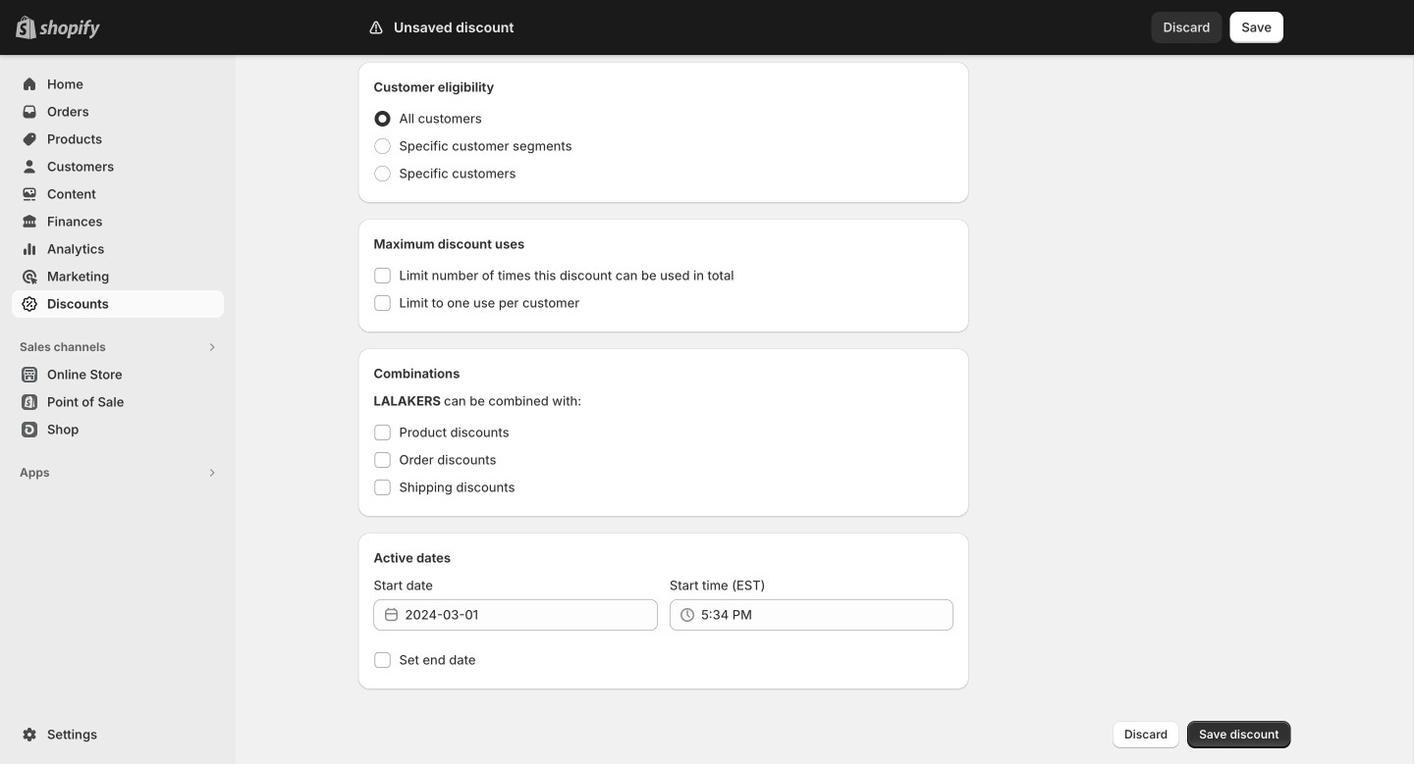 Task type: locate. For each thing, give the bounding box(es) containing it.
YYYY-MM-DD text field
[[405, 600, 658, 631]]



Task type: describe. For each thing, give the bounding box(es) containing it.
shopify image
[[39, 19, 100, 39]]

Enter time text field
[[701, 600, 954, 631]]



Task type: vqa. For each thing, say whether or not it's contained in the screenshot.
Shopify "IMAGE"
yes



